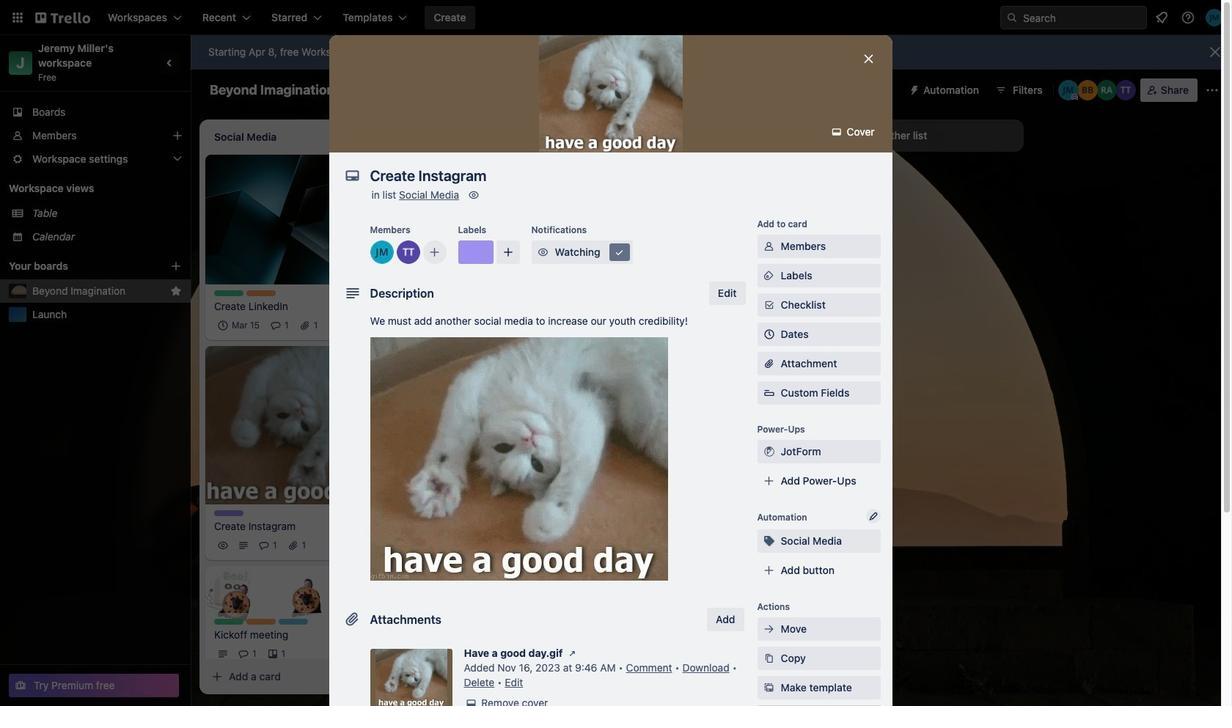 Task type: vqa. For each thing, say whether or not it's contained in the screenshot.
'Star or unstar board' image
no



Task type: describe. For each thing, give the bounding box(es) containing it.
color: purple, title: none image
[[214, 511, 244, 517]]

starred icon image
[[170, 285, 182, 297]]

1 horizontal spatial terry turtle (terryturtle) image
[[397, 241, 420, 264]]

terry turtle (terryturtle) image for first color: green, title: none image from the top of the page
[[362, 317, 379, 334]]

terry turtle (terryturtle) image for 1st color: green, title: none image from the bottom of the page
[[362, 646, 379, 663]]

1 horizontal spatial create from template… image
[[792, 397, 804, 409]]

edit card image
[[366, 353, 378, 364]]

bob builder (bobbuilder40) image
[[1078, 80, 1098, 101]]

0 vertical spatial terry turtle (terryturtle) image
[[1116, 80, 1136, 101]]

jeremy miller (jeremymiller198) image
[[1059, 80, 1079, 101]]

1 color: green, title: none image from the top
[[214, 290, 244, 296]]

0 horizontal spatial create from template… image
[[584, 442, 596, 453]]

show menu image
[[1206, 83, 1220, 98]]

search image
[[1007, 12, 1019, 23]]

color: orange, title: none image for 1st color: green, title: none image from the bottom of the page
[[247, 619, 276, 625]]

2 color: green, title: none image from the top
[[214, 619, 244, 625]]



Task type: locate. For each thing, give the bounding box(es) containing it.
terry turtle (terryturtle) image
[[1116, 80, 1136, 101], [362, 317, 379, 334], [362, 646, 379, 663]]

sm image
[[467, 188, 481, 203], [612, 245, 627, 260], [762, 652, 777, 666], [762, 681, 777, 696]]

0 notifications image
[[1154, 9, 1171, 26]]

2 color: orange, title: none image from the top
[[247, 619, 276, 625]]

0 vertical spatial color: green, title: none image
[[214, 290, 244, 296]]

add members to card image
[[429, 245, 441, 260]]

open information menu image
[[1181, 10, 1196, 25]]

None checkbox
[[214, 317, 264, 334]]

1 color: orange, title: none image from the top
[[247, 290, 276, 296]]

Board name text field
[[203, 79, 342, 102]]

jeremy miller (jeremymiller198) image
[[1206, 9, 1224, 26], [370, 241, 394, 264], [558, 343, 575, 361], [362, 537, 379, 555]]

create from template… image
[[376, 671, 387, 683]]

color: purple, title: none image
[[458, 241, 493, 264]]

0 horizontal spatial terry turtle (terryturtle) image
[[341, 537, 359, 555]]

2 vertical spatial terry turtle (terryturtle) image
[[362, 646, 379, 663]]

Search field
[[1019, 7, 1147, 29]]

color: orange, title: none image
[[247, 290, 276, 296], [247, 619, 276, 625]]

back to home image
[[35, 6, 90, 29]]

terry turtle (terryturtle) image right the bob builder (bobbuilder40) 'image'
[[1116, 80, 1136, 101]]

ruby anderson (rubyanderson7) image
[[578, 343, 596, 361]]

2 horizontal spatial terry turtle (terryturtle) image
[[537, 343, 555, 361]]

color: green, title: none image right starred icon
[[214, 290, 244, 296]]

create from template… image
[[792, 397, 804, 409], [584, 442, 596, 453]]

ruby anderson (rubyanderson7) image
[[1097, 80, 1117, 101]]

color: green, title: none image
[[214, 290, 244, 296], [214, 619, 244, 625]]

color: bold red, title: "thoughts" element
[[423, 378, 452, 384]]

your boards with 2 items element
[[9, 258, 148, 275]]

terry turtle (terryturtle) image
[[397, 241, 420, 264], [537, 343, 555, 361], [341, 537, 359, 555]]

0 vertical spatial color: orange, title: none image
[[247, 290, 276, 296]]

1 vertical spatial terry turtle (terryturtle) image
[[362, 317, 379, 334]]

0 vertical spatial terry turtle (terryturtle) image
[[397, 241, 420, 264]]

1 vertical spatial color: orange, title: none image
[[247, 619, 276, 625]]

1 vertical spatial terry turtle (terryturtle) image
[[537, 343, 555, 361]]

color: sky, title: "sparkling" element
[[279, 619, 308, 625]]

None checkbox
[[443, 302, 520, 320]]

add board image
[[170, 260, 182, 272]]

2 vertical spatial terry turtle (terryturtle) image
[[341, 537, 359, 555]]

None text field
[[363, 163, 847, 189]]

1 vertical spatial color: green, title: none image
[[214, 619, 244, 625]]

sm image
[[903, 79, 924, 99], [830, 125, 844, 139], [762, 239, 777, 254], [536, 245, 551, 260], [762, 269, 777, 283], [762, 445, 777, 459], [762, 534, 777, 549], [762, 622, 777, 637], [565, 646, 580, 661], [464, 696, 479, 707]]

primary element
[[0, 0, 1233, 35]]

color: orange, title: none image for first color: green, title: none image from the top of the page
[[247, 290, 276, 296]]

color: green, title: none image left color: sky, title: "sparkling" "element"
[[214, 619, 244, 625]]

customize views image
[[567, 83, 582, 98]]

have\_a\_good\_day.gif image
[[370, 338, 668, 581]]

terry turtle (terryturtle) image up "edit card" 'icon'
[[362, 317, 379, 334]]

0 vertical spatial create from template… image
[[792, 397, 804, 409]]

terry turtle (terryturtle) image up create from template… image
[[362, 646, 379, 663]]

1 vertical spatial create from template… image
[[584, 442, 596, 453]]



